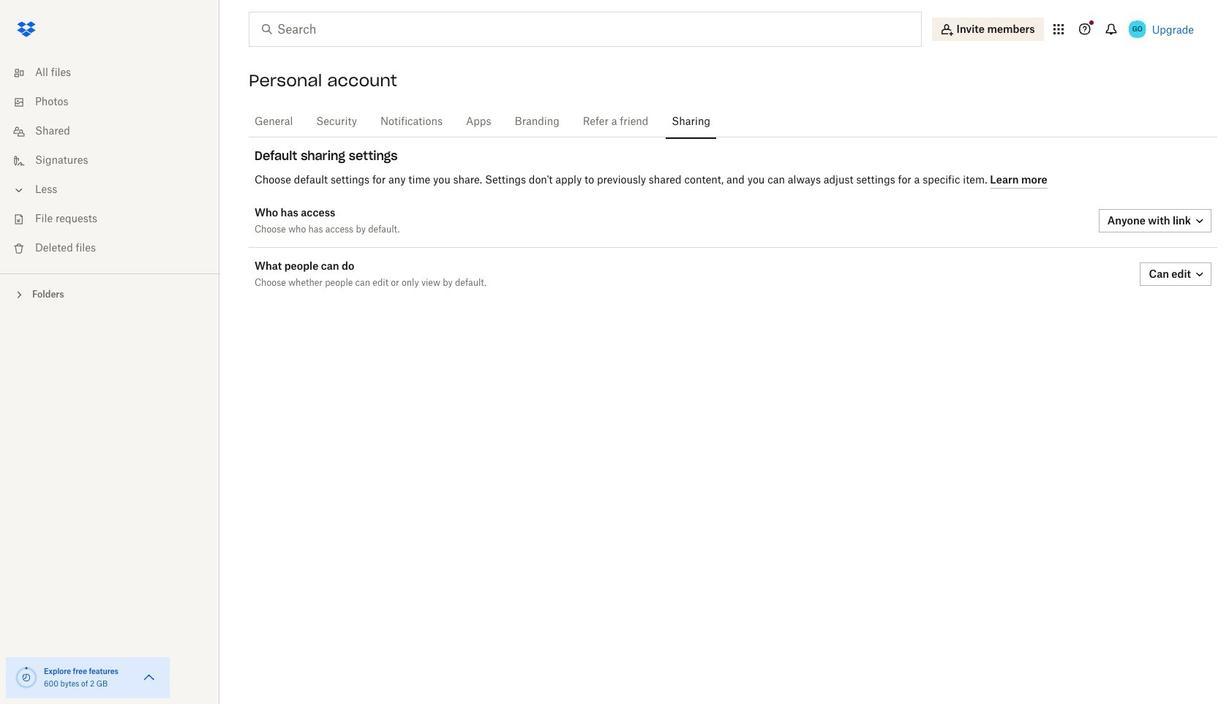 Task type: describe. For each thing, give the bounding box(es) containing it.
quota usage image
[[15, 667, 38, 690]]

quota usage progress bar
[[15, 667, 38, 690]]

Search text field
[[277, 20, 891, 38]]

dropbox image
[[12, 15, 41, 44]]



Task type: locate. For each thing, give the bounding box(es) containing it.
less image
[[12, 183, 26, 198]]

tab list
[[249, 102, 1218, 140]]

list
[[0, 50, 220, 274]]



Task type: vqa. For each thing, say whether or not it's contained in the screenshot.
Quota usage image
yes



